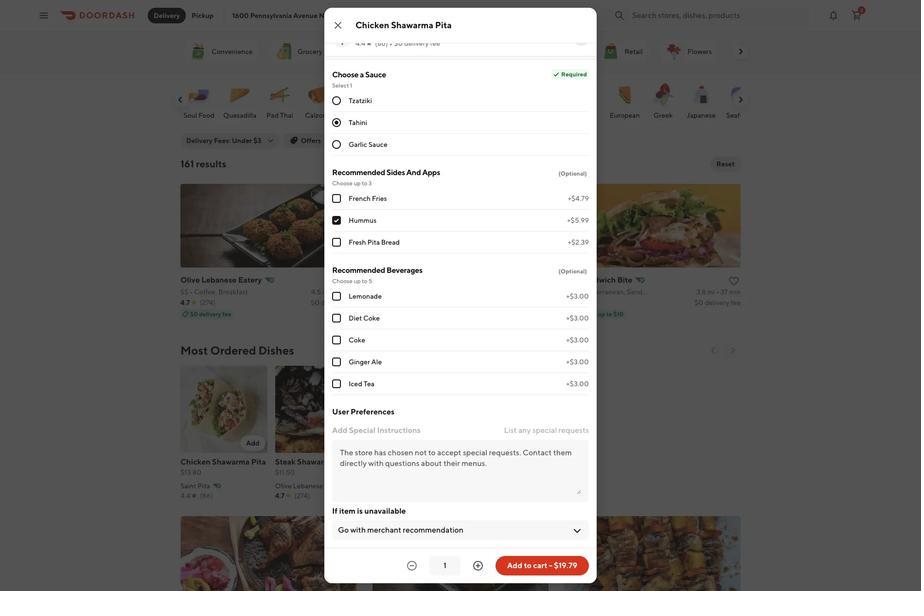 Task type: describe. For each thing, give the bounding box(es) containing it.
special
[[349, 426, 376, 435]]

+$3.00 for coke
[[567, 314, 589, 322]]

nw
[[319, 11, 332, 19]]

hot dog
[[381, 111, 407, 119]]

1 vertical spatial previous button of carousel image
[[709, 346, 719, 355]]

(22)
[[584, 299, 596, 307]]

delivery for olive lebanese eatery
[[321, 299, 346, 307]]

4.4 for ·
[[356, 39, 366, 47]]

shawarma for chicken shawarma $17.00
[[402, 457, 439, 467]]

delivery fees: under $3
[[186, 137, 262, 145]]

$19.79
[[554, 561, 578, 570]]

2 vertical spatial next button of carousel image
[[729, 346, 738, 355]]

recommended for recommended beverages
[[332, 266, 385, 275]]

gyro,
[[386, 288, 403, 296]]

recommended beverages choose up to 5
[[332, 266, 423, 285]]

mi for bite
[[708, 288, 715, 296]]

1 vertical spatial saint
[[373, 275, 391, 285]]

gyro
[[348, 111, 364, 119]]

lemonade
[[349, 292, 382, 300]]

$$ for olive lebanese eatery
[[181, 288, 189, 296]]

up inside recommended beverages choose up to 5
[[354, 277, 361, 285]]

health
[[436, 48, 457, 55]]

food
[[199, 111, 215, 119]]

1 vertical spatial saint pita
[[373, 275, 408, 285]]

is
[[357, 507, 363, 516]]

chicken for chicken shawarma pita
[[356, 20, 390, 30]]

0 vertical spatial olive lebanese eatery
[[181, 275, 262, 285]]

fresh
[[349, 238, 366, 246]]

(optional) for recommended beverages
[[559, 268, 587, 275]]

soul
[[184, 111, 197, 119]]

jamaican
[[534, 111, 563, 119]]

shawarma for chicken shawarma pita $13.80
[[212, 457, 250, 467]]

5
[[369, 277, 372, 285]]

most ordered dishes
[[181, 344, 294, 357]]

pennsylvania
[[250, 11, 292, 19]]

1 vertical spatial eatery
[[325, 482, 345, 490]]

avenue
[[293, 11, 318, 19]]

pita inside steak shawarma pita $11.50
[[337, 457, 351, 467]]

iced tea
[[349, 380, 375, 388]]

pita down chicken shawarma pita image
[[435, 20, 452, 30]]

a
[[360, 70, 364, 79]]

apps
[[423, 168, 440, 177]]

mi for eatery
[[323, 288, 330, 296]]

bread
[[381, 238, 400, 246]]

0 horizontal spatial olive
[[181, 275, 200, 285]]

choose inside recommended sides and apps choose up to 3
[[332, 180, 353, 187]]

garlic sauce
[[349, 141, 388, 148]]

pita up the 4.2
[[565, 275, 579, 285]]

over 4.5
[[375, 137, 402, 145]]

fee for pita sandwich bite
[[731, 299, 741, 307]]

delivery button
[[148, 8, 186, 23]]

offers image
[[535, 40, 559, 63]]

0 horizontal spatial eatery
[[238, 275, 262, 285]]

add up chicken shawarma pita $13.80
[[246, 439, 260, 447]]

$$ • coffee, breakfast
[[181, 288, 248, 296]]

fee down breakfast
[[223, 311, 231, 318]]

chicken for chicken shawarma pita $13.80
[[181, 457, 211, 467]]

• for $$ • mediterranean, sandwiches
[[574, 288, 577, 296]]

-
[[549, 561, 553, 570]]

$​0 for bite
[[695, 299, 704, 307]]

0 vertical spatial pickup button
[[186, 8, 220, 23]]

dishes
[[259, 344, 294, 357]]

min for pita sandwich bite
[[730, 288, 741, 296]]

1 horizontal spatial (274)
[[295, 492, 310, 500]]

0 vertical spatial (274)
[[200, 299, 216, 307]]

health image
[[411, 40, 434, 63]]

bite
[[618, 275, 633, 285]]

saint pita image
[[332, 28, 352, 47]]

delivery for saint pita
[[513, 299, 538, 307]]

ginger ale
[[349, 358, 382, 366]]

if item is unavailable
[[332, 507, 406, 516]]

under
[[232, 137, 252, 145]]

$3
[[254, 137, 262, 145]]

pad thai
[[267, 111, 293, 119]]

+$3.00 for ale
[[567, 358, 589, 366]]

calzone
[[305, 111, 331, 119]]

0 horizontal spatial 4.7
[[181, 299, 190, 307]]

add to cart - $19.79 button
[[496, 556, 589, 576]]

4.5 mi • 45 min
[[311, 288, 357, 296]]

2 button
[[848, 6, 867, 25]]

alcohol image
[[342, 40, 366, 63]]

chicken shawarma pita
[[356, 20, 452, 30]]

dog
[[394, 111, 407, 119]]

+$2.39
[[568, 238, 589, 246]]

tea
[[364, 380, 375, 388]]

1600
[[232, 11, 249, 19]]

preferences
[[351, 407, 395, 417]]

1 horizontal spatial olive lebanese eatery
[[275, 482, 345, 490]]

decrease quantity by 1 image
[[406, 560, 418, 572]]

select
[[332, 82, 349, 89]]

french
[[349, 195, 371, 202]]

chicken for chicken shawarma $17.00
[[370, 457, 400, 467]]

• for $$ • gyro, falafel
[[382, 288, 385, 296]]

1
[[350, 82, 353, 89]]

sauce inside choose a sauce select 1
[[365, 70, 386, 79]]

1 vertical spatial coke
[[349, 336, 366, 344]]

beverages
[[387, 266, 423, 275]]

recommended sides and apps group
[[332, 167, 589, 254]]

1 vertical spatial $0
[[190, 311, 198, 318]]

chicken shawarma $17.00
[[370, 457, 439, 476]]

$11.50
[[275, 469, 295, 476]]

Tzatziki radio
[[332, 96, 341, 105]]

+$3.00 for tea
[[567, 380, 589, 388]]

1 vertical spatial olive
[[275, 482, 292, 490]]

2 • from the left
[[331, 288, 334, 296]]

161
[[181, 158, 194, 169]]

pita down $13.80 at left
[[198, 482, 210, 490]]

· $0 delivery fee
[[390, 37, 440, 50]]

required
[[562, 71, 587, 78]]

hummus
[[349, 217, 377, 224]]

alcohol
[[367, 48, 391, 55]]

0 vertical spatial pickup
[[192, 11, 214, 19]]

0 horizontal spatial 4.5
[[311, 288, 321, 296]]

$​0 for eatery
[[311, 299, 320, 307]]

45
[[336, 288, 344, 296]]

1 vertical spatial pickup button
[[331, 133, 365, 148]]

reset button
[[711, 156, 741, 172]]

1 vertical spatial 4.7
[[275, 492, 285, 500]]

161 results
[[181, 158, 227, 169]]

results
[[196, 158, 227, 169]]

(optional) for recommended sides and apps
[[559, 170, 587, 177]]

any
[[519, 426, 531, 435]]

offers button
[[283, 133, 327, 148]]

fees:
[[214, 137, 231, 145]]

saint pita inside · dialog
[[369, 29, 399, 37]]

recommended beverages group
[[332, 265, 589, 395]]

pad
[[267, 111, 279, 119]]

0 vertical spatial next button of carousel image
[[736, 47, 746, 56]]

requests
[[559, 426, 589, 435]]

to inside recommended beverages choose up to 5
[[362, 277, 368, 285]]

quesadilla
[[223, 111, 257, 119]]

most
[[181, 344, 208, 357]]

sides
[[387, 168, 405, 177]]

fee for olive lebanese eatery
[[347, 299, 357, 307]]

offers inside button
[[301, 137, 321, 145]]

4.2
[[565, 299, 574, 307]]

Tahini radio
[[332, 118, 341, 127]]

over 4.5 button
[[369, 133, 430, 148]]

fee inside · $0 delivery fee
[[430, 39, 440, 47]]



Task type: locate. For each thing, give the bounding box(es) containing it.
health link
[[407, 39, 463, 64]]

and
[[407, 168, 421, 177]]

retail image
[[600, 40, 623, 63]]

•
[[190, 288, 193, 296], [331, 288, 334, 296], [382, 288, 385, 296], [574, 288, 577, 296], [717, 288, 720, 296]]

retail link
[[596, 39, 649, 64]]

flowers link
[[659, 39, 718, 64]]

3 $​0 delivery fee from the left
[[695, 299, 741, 307]]

(optional) inside recommended sides and apps group
[[559, 170, 587, 177]]

eatery up breakfast
[[238, 275, 262, 285]]

up inside recommended sides and apps choose up to 3
[[354, 180, 361, 187]]

$0 right ·
[[394, 39, 403, 47]]

delivery inside · $0 delivery fee
[[405, 39, 429, 47]]

mi
[[323, 288, 330, 296], [708, 288, 715, 296]]

1 horizontal spatial pickup
[[337, 137, 359, 145]]

juice
[[579, 111, 595, 119]]

30% off, up to $10
[[574, 311, 624, 318]]

add down special
[[341, 439, 354, 447]]

2 horizontal spatial $​0
[[695, 299, 704, 307]]

saint pita up ·
[[369, 29, 399, 37]]

pickup down tahini on the left top of the page
[[337, 137, 359, 145]]

1 vertical spatial (86)
[[392, 299, 405, 307]]

1 horizontal spatial click to add this store to your saved list image
[[729, 275, 740, 287]]

2 vertical spatial up
[[598, 311, 606, 318]]

fresh pita bread
[[349, 238, 400, 246]]

(86) for $​0 delivery fee
[[392, 299, 405, 307]]

(optional) inside the recommended beverages group
[[559, 268, 587, 275]]

special
[[533, 426, 557, 435]]

add special instructions
[[332, 426, 421, 435]]

0 horizontal spatial min
[[346, 288, 357, 296]]

0 vertical spatial eatery
[[238, 275, 262, 285]]

catering image
[[732, 40, 755, 63]]

off,
[[588, 311, 597, 318]]

pita down special
[[337, 457, 351, 467]]

olive
[[181, 275, 200, 285], [275, 482, 292, 490]]

saint down $13.80 at left
[[181, 482, 196, 490]]

chicken inside chicken shawarma $17.00
[[370, 457, 400, 467]]

delivery for pita sandwich bite
[[705, 299, 730, 307]]

1 $​0 from the left
[[311, 299, 320, 307]]

sauce right a
[[365, 70, 386, 79]]

4.4 up 'diet coke' at bottom left
[[373, 299, 383, 307]]

click to add this store to your saved list image up 4.5 mi • 45 min at the left
[[344, 275, 356, 287]]

None checkbox
[[332, 216, 341, 225], [332, 336, 341, 345], [332, 216, 341, 225], [332, 336, 341, 345]]

coffee,
[[194, 288, 217, 296]]

add up "add special instructions" text box
[[436, 439, 449, 447]]

0 horizontal spatial (86)
[[200, 492, 213, 500]]

0 horizontal spatial pickup button
[[186, 8, 220, 23]]

olive lebanese eatery down steak shawarma pita $11.50
[[275, 482, 345, 490]]

shawarma inside chicken shawarma pita $13.80
[[212, 457, 250, 467]]

shawarma inside steak shawarma pita $11.50
[[297, 457, 335, 467]]

click to add this store to your saved list image
[[344, 275, 356, 287], [729, 275, 740, 287]]

coke right the diet on the bottom of page
[[364, 314, 380, 322]]

$13.80
[[181, 469, 202, 476]]

0 horizontal spatial lebanese
[[202, 275, 237, 285]]

• for $$ • coffee, breakfast
[[190, 288, 193, 296]]

4.5 right over
[[392, 137, 402, 145]]

3 • from the left
[[382, 288, 385, 296]]

chicken inside chicken shawarma pita $13.80
[[181, 457, 211, 467]]

2 vertical spatial choose
[[332, 277, 353, 285]]

1 min from the left
[[346, 288, 357, 296]]

0 horizontal spatial previous button of carousel image
[[176, 95, 185, 105]]

hot
[[381, 111, 393, 119]]

1 vertical spatial next button of carousel image
[[736, 95, 746, 105]]

choose inside recommended beverages choose up to 5
[[332, 277, 353, 285]]

3 $$ from the left
[[565, 288, 573, 296]]

1 horizontal spatial $0
[[394, 39, 403, 47]]

Garlic Sauce radio
[[332, 140, 341, 149]]

choose inside choose a sauce select 1
[[332, 70, 359, 79]]

4.4 for $​0 delivery fee
[[373, 299, 383, 307]]

lebanese
[[202, 275, 237, 285], [293, 482, 323, 490]]

1 vertical spatial (274)
[[295, 492, 310, 500]]

0 vertical spatial up
[[354, 180, 361, 187]]

2 $$ from the left
[[373, 288, 381, 296]]

shawarma inside · dialog
[[391, 20, 434, 30]]

1 vertical spatial up
[[354, 277, 361, 285]]

1 (optional) from the top
[[559, 170, 587, 177]]

$$ • mediterranean, sandwiches
[[565, 288, 664, 296]]

• up the 4.2
[[574, 288, 577, 296]]

4 +$3.00 from the top
[[567, 358, 589, 366]]

to inside button
[[524, 561, 532, 570]]

0 horizontal spatial 4.4
[[181, 492, 190, 500]]

fee for saint pita
[[539, 299, 549, 307]]

close chicken shawarma pita image
[[332, 19, 344, 31]]

0 vertical spatial 4.7
[[181, 299, 190, 307]]

2 min from the left
[[730, 288, 741, 296]]

4.4 right "saint pita" image
[[356, 39, 366, 47]]

to left cart
[[524, 561, 532, 570]]

up left 5
[[354, 277, 361, 285]]

0 horizontal spatial $​0 delivery fee
[[311, 299, 357, 307]]

0 horizontal spatial pickup
[[192, 11, 214, 19]]

1 horizontal spatial 4.5
[[392, 137, 402, 145]]

offers left garlic sauce radio
[[301, 137, 321, 145]]

sandwiches
[[627, 288, 664, 296]]

1 items, open order cart image
[[852, 9, 863, 21]]

$​0 delivery fee for eatery
[[311, 299, 357, 307]]

3 +$3.00 from the top
[[567, 336, 589, 344]]

min for olive lebanese eatery
[[346, 288, 357, 296]]

pita left steak
[[251, 457, 266, 467]]

2 choose from the top
[[332, 180, 353, 187]]

1 $​0 delivery fee from the left
[[311, 299, 357, 307]]

1 horizontal spatial lebanese
[[293, 482, 323, 490]]

$$ left coffee,
[[181, 288, 189, 296]]

0 vertical spatial choose
[[332, 70, 359, 79]]

up
[[354, 180, 361, 187], [354, 277, 361, 285], [598, 311, 606, 318]]

fee
[[430, 39, 440, 47], [347, 299, 357, 307], [539, 299, 549, 307], [731, 299, 741, 307], [223, 311, 231, 318]]

0 horizontal spatial mi
[[323, 288, 330, 296]]

mi left '45'
[[323, 288, 330, 296]]

$$ for pita sandwich bite
[[565, 288, 573, 296]]

french fries
[[349, 195, 387, 202]]

1 recommended from the top
[[332, 168, 385, 177]]

3
[[369, 180, 372, 187]]

0 vertical spatial 4.5
[[392, 137, 402, 145]]

to
[[362, 180, 368, 187], [362, 277, 368, 285], [607, 311, 613, 318], [524, 561, 532, 570]]

1 • from the left
[[190, 288, 193, 296]]

2 vertical spatial 4.4
[[181, 492, 190, 500]]

$$ • gyro, falafel
[[373, 288, 425, 296]]

$​0 delivery fee for bite
[[695, 299, 741, 307]]

to left 5
[[362, 277, 368, 285]]

increase quantity by 1 image
[[473, 560, 484, 572]]

0 vertical spatial recommended
[[332, 168, 385, 177]]

delivery
[[405, 39, 429, 47], [321, 299, 346, 307], [513, 299, 538, 307], [705, 299, 730, 307], [199, 311, 221, 318]]

(86) down $13.80 at left
[[200, 492, 213, 500]]

$​0 delivery fee down 4.5 mi • 45 min at the left
[[311, 299, 357, 307]]

add
[[332, 426, 348, 435], [246, 439, 260, 447], [341, 439, 354, 447], [436, 439, 449, 447], [507, 561, 523, 570]]

• left coffee,
[[190, 288, 193, 296]]

pita
[[435, 20, 452, 30], [387, 29, 399, 37], [368, 238, 380, 246], [393, 275, 408, 285], [565, 275, 579, 285], [251, 457, 266, 467], [337, 457, 351, 467], [198, 482, 210, 490]]

click to add this store to your saved list image for eatery
[[344, 275, 356, 287]]

1 $$ from the left
[[181, 288, 189, 296]]

delivery left the 4.2
[[513, 299, 538, 307]]

1 vertical spatial 4.4
[[373, 299, 383, 307]]

$$ up the 4.2
[[565, 288, 573, 296]]

5 +$3.00 from the top
[[567, 380, 589, 388]]

0 vertical spatial previous button of carousel image
[[176, 95, 185, 105]]

· dialog
[[325, 0, 597, 584]]

1 vertical spatial olive lebanese eatery
[[275, 482, 345, 490]]

eatery
[[238, 275, 262, 285], [325, 482, 345, 490]]

pita down 'beverages'
[[393, 275, 408, 285]]

0 vertical spatial lebanese
[[202, 275, 237, 285]]

next button of carousel image
[[736, 47, 746, 56], [736, 95, 746, 105], [729, 346, 738, 355]]

curry
[[464, 111, 482, 119]]

saint pita up gyro,
[[373, 275, 408, 285]]

delivery for delivery fees: under $3
[[186, 137, 213, 145]]

1 horizontal spatial 4.4
[[356, 39, 366, 47]]

shawarma for steak shawarma pita $11.50
[[297, 457, 335, 467]]

grocery link
[[268, 39, 329, 64]]

1 horizontal spatial mi
[[708, 288, 715, 296]]

pita sandwich bite
[[565, 275, 633, 285]]

2 horizontal spatial $​0 delivery fee
[[695, 299, 741, 307]]

chicken up $13.80 at left
[[181, 457, 211, 467]]

steak shawarma pita $11.50
[[275, 457, 351, 476]]

0 vertical spatial saint pita
[[369, 29, 399, 37]]

offers link
[[531, 39, 586, 64]]

4.4 inside · dialog
[[356, 39, 366, 47]]

tahini
[[349, 119, 367, 127]]

fee down 3.8 mi • 37 min
[[731, 299, 741, 307]]

2
[[861, 7, 864, 13]]

recommended sides and apps choose up to 3
[[332, 168, 440, 187]]

up right off,
[[598, 311, 606, 318]]

$10
[[614, 311, 624, 318]]

recommended for recommended sides and apps
[[332, 168, 385, 177]]

2 horizontal spatial 4.4
[[373, 299, 383, 307]]

soul food
[[184, 111, 215, 119]]

pets
[[502, 48, 516, 55]]

(optional) up +$4.79
[[559, 170, 587, 177]]

saint inside · dialog
[[369, 29, 385, 37]]

mediterranean,
[[578, 288, 626, 296]]

1 vertical spatial lebanese
[[293, 482, 323, 490]]

sauce
[[365, 70, 386, 79], [369, 141, 388, 148]]

saint right 5
[[373, 275, 391, 285]]

olive lebanese eatery up $$ • coffee, breakfast
[[181, 275, 262, 285]]

saint
[[369, 29, 385, 37], [373, 275, 391, 285], [181, 482, 196, 490]]

min right 37 on the right
[[730, 288, 741, 296]]

1 vertical spatial offers
[[301, 137, 321, 145]]

Add Special Instructions text field
[[340, 448, 582, 494]]

1 horizontal spatial pickup button
[[331, 133, 365, 148]]

fee up the diet on the bottom of page
[[347, 299, 357, 307]]

steak
[[275, 457, 296, 467]]

delivery inside delivery button
[[154, 11, 180, 19]]

2 $​0 delivery fee from the left
[[503, 299, 549, 307]]

breakfast
[[219, 288, 248, 296]]

0 vertical spatial (optional)
[[559, 170, 587, 177]]

lebanese down steak shawarma pita $11.50
[[293, 482, 323, 490]]

pickup button up convenience icon
[[186, 8, 220, 23]]

4.7 down $11.50
[[275, 492, 285, 500]]

$​0
[[311, 299, 320, 307], [503, 299, 512, 307], [695, 299, 704, 307]]

pickup button down tahini on the left top of the page
[[331, 133, 365, 148]]

min right '45'
[[346, 288, 357, 296]]

30%
[[574, 311, 587, 318]]

delivery down $$ • coffee, breakfast
[[199, 311, 221, 318]]

convenience
[[212, 48, 253, 55]]

1 mi from the left
[[323, 288, 330, 296]]

0 vertical spatial coke
[[364, 314, 380, 322]]

1 horizontal spatial previous button of carousel image
[[709, 346, 719, 355]]

pita inside chicken shawarma pita $13.80
[[251, 457, 266, 467]]

saint up alcohol
[[369, 29, 385, 37]]

min
[[346, 288, 357, 296], [730, 288, 741, 296]]

2 vertical spatial (86)
[[200, 492, 213, 500]]

4.4 down $13.80 at left
[[181, 492, 190, 500]]

pets image
[[477, 40, 500, 63]]

delivery down 3.8 mi • 37 min
[[705, 299, 730, 307]]

european
[[610, 111, 640, 119]]

sandwich
[[581, 275, 616, 285]]

(86) for ·
[[375, 39, 388, 47]]

0 vertical spatial 4.4
[[356, 39, 366, 47]]

olive up coffee,
[[181, 275, 200, 285]]

recommended up 5
[[332, 266, 385, 275]]

1 horizontal spatial offers
[[561, 48, 580, 55]]

1 vertical spatial delivery
[[186, 137, 213, 145]]

chicken shawarma pita image
[[332, 0, 589, 18]]

reset
[[717, 160, 735, 168]]

to left $10 on the bottom of the page
[[607, 311, 613, 318]]

to inside recommended sides and apps choose up to 3
[[362, 180, 368, 187]]

0 horizontal spatial olive lebanese eatery
[[181, 275, 262, 285]]

chicken up alcohol link
[[356, 20, 390, 30]]

+$3.00
[[567, 292, 589, 300], [567, 314, 589, 322], [567, 336, 589, 344], [567, 358, 589, 366], [567, 380, 589, 388]]

3.8
[[697, 288, 706, 296]]

recommended
[[332, 168, 385, 177], [332, 266, 385, 275]]

offers up required
[[561, 48, 580, 55]]

convenience image
[[186, 40, 210, 63]]

previous button of carousel image
[[176, 95, 185, 105], [709, 346, 719, 355]]

shawarma for chicken shawarma pita
[[391, 20, 434, 30]]

$0
[[394, 39, 403, 47], [190, 311, 198, 318]]

chicken inside · dialog
[[356, 20, 390, 30]]

thai
[[280, 111, 293, 119]]

up left 3
[[354, 180, 361, 187]]

0 vertical spatial sauce
[[365, 70, 386, 79]]

shawarma inside chicken shawarma $17.00
[[402, 457, 439, 467]]

delivery down chicken shawarma pita
[[405, 39, 429, 47]]

1600 pennsylvania avenue nw
[[232, 11, 332, 19]]

instructions
[[377, 426, 421, 435]]

$0 delivery fee
[[190, 311, 231, 318]]

$0 down coffee,
[[190, 311, 198, 318]]

3 choose from the top
[[332, 277, 353, 285]]

sauce right garlic
[[369, 141, 388, 148]]

item
[[339, 507, 356, 516]]

iced
[[349, 380, 363, 388]]

• left 37 on the right
[[717, 288, 720, 296]]

coke down the diet on the bottom of page
[[349, 336, 366, 344]]

pita inside recommended sides and apps group
[[368, 238, 380, 246]]

2 mi from the left
[[708, 288, 715, 296]]

0 horizontal spatial click to add this store to your saved list image
[[344, 275, 356, 287]]

retail
[[625, 48, 643, 55]]

0 vertical spatial (86)
[[375, 39, 388, 47]]

0 vertical spatial saint
[[369, 29, 385, 37]]

$$ down recommended beverages choose up to 5
[[373, 288, 381, 296]]

1 choose from the top
[[332, 70, 359, 79]]

pickup
[[192, 11, 214, 19], [337, 137, 359, 145]]

5 • from the left
[[717, 288, 720, 296]]

1 vertical spatial sauce
[[369, 141, 388, 148]]

2 vertical spatial saint
[[181, 482, 196, 490]]

fee left the 4.2
[[539, 299, 549, 307]]

delivery down 4.5 mi • 45 min at the left
[[321, 299, 346, 307]]

click to add this store to your saved list image for bite
[[729, 275, 740, 287]]

(optional) up sandwich
[[559, 268, 587, 275]]

choose up 'french'
[[332, 180, 353, 187]]

(86) inside · dialog
[[375, 39, 388, 47]]

4.7 down $$ • coffee, breakfast
[[181, 299, 190, 307]]

eatery up if on the bottom
[[325, 482, 345, 490]]

delivery for delivery
[[154, 11, 180, 19]]

0 horizontal spatial offers
[[301, 137, 321, 145]]

$0 inside · $0 delivery fee
[[394, 39, 403, 47]]

(86) down $$ • gyro, falafel
[[392, 299, 405, 307]]

1 horizontal spatial eatery
[[325, 482, 345, 490]]

open menu image
[[38, 9, 50, 21]]

saint pita down $13.80 at left
[[181, 482, 210, 490]]

choose up '45'
[[332, 277, 353, 285]]

notification bell image
[[828, 9, 840, 21]]

4.5 left '45'
[[311, 288, 321, 296]]

seafood
[[727, 111, 753, 119]]

over
[[375, 137, 390, 145]]

alcohol link
[[338, 39, 397, 64]]

pita up ·
[[387, 29, 399, 37]]

mi right 3.8
[[708, 288, 715, 296]]

choose up 'select'
[[332, 70, 359, 79]]

click to add this store to your saved list image up 3.8 mi • 37 min
[[729, 275, 740, 287]]

2 +$3.00 from the top
[[567, 314, 589, 322]]

(274) down coffee,
[[200, 299, 216, 307]]

recommended inside recommended beverages choose up to 5
[[332, 266, 385, 275]]

0 vertical spatial $0
[[394, 39, 403, 47]]

add button
[[240, 435, 266, 451], [335, 435, 360, 451], [430, 435, 455, 451], [430, 435, 455, 451]]

4 • from the left
[[574, 288, 577, 296]]

1 +$3.00 from the top
[[567, 292, 589, 300]]

3 $​0 from the left
[[695, 299, 704, 307]]

pickup right delivery button
[[192, 11, 214, 19]]

garlic
[[349, 141, 367, 148]]

fee up the 'health'
[[430, 39, 440, 47]]

2 click to add this store to your saved list image from the left
[[729, 275, 740, 287]]

1 horizontal spatial $$
[[373, 288, 381, 296]]

olive down $11.50
[[275, 482, 292, 490]]

chicken up $17.00
[[370, 457, 400, 467]]

flowers image
[[663, 40, 686, 63]]

2 (optional) from the top
[[559, 268, 587, 275]]

add inside button
[[507, 561, 523, 570]]

0 horizontal spatial $0
[[190, 311, 198, 318]]

4.4
[[356, 39, 366, 47], [373, 299, 383, 307], [181, 492, 190, 500]]

1 horizontal spatial $​0 delivery fee
[[503, 299, 549, 307]]

1 horizontal spatial olive
[[275, 482, 292, 490]]

1 vertical spatial recommended
[[332, 266, 385, 275]]

choose a sauce group
[[332, 70, 589, 156]]

2 vertical spatial saint pita
[[181, 482, 210, 490]]

2 horizontal spatial (86)
[[392, 299, 405, 307]]

2 recommended from the top
[[332, 266, 385, 275]]

japanese
[[687, 111, 716, 119]]

1 vertical spatial choose
[[332, 180, 353, 187]]

1 horizontal spatial min
[[730, 288, 741, 296]]

0 horizontal spatial delivery
[[154, 11, 180, 19]]

$​0 delivery fee down 3.8 mi • 37 min
[[695, 299, 741, 307]]

cart
[[534, 561, 548, 570]]

2 $​0 from the left
[[503, 299, 512, 307]]

+$5.99
[[568, 217, 589, 224]]

0 horizontal spatial $​0
[[311, 299, 320, 307]]

lebanese up $$ • coffee, breakfast
[[202, 275, 237, 285]]

1 vertical spatial pickup
[[337, 137, 359, 145]]

grocery image
[[272, 40, 296, 63]]

1 click to add this store to your saved list image from the left
[[344, 275, 356, 287]]

• left gyro,
[[382, 288, 385, 296]]

2 horizontal spatial $$
[[565, 288, 573, 296]]

add down user
[[332, 426, 348, 435]]

4.5 inside button
[[392, 137, 402, 145]]

Current quantity is 1 number field
[[436, 561, 455, 571]]

(274) down $11.50
[[295, 492, 310, 500]]

1 horizontal spatial 4.7
[[275, 492, 285, 500]]

0 vertical spatial delivery
[[154, 11, 180, 19]]

$​0 delivery fee left the 4.2
[[503, 299, 549, 307]]

diet
[[349, 314, 362, 322]]

olive lebanese eatery
[[181, 275, 262, 285], [275, 482, 345, 490]]

0 horizontal spatial (274)
[[200, 299, 216, 307]]

to left 3
[[362, 180, 368, 187]]

tzatziki
[[349, 97, 372, 105]]

4.5
[[392, 137, 402, 145], [311, 288, 321, 296]]

(86) up alcohol
[[375, 39, 388, 47]]

0 vertical spatial olive
[[181, 275, 200, 285]]

pita right fresh
[[368, 238, 380, 246]]

0 horizontal spatial $$
[[181, 288, 189, 296]]

1 vertical spatial (optional)
[[559, 268, 587, 275]]

0 vertical spatial offers
[[561, 48, 580, 55]]

1 horizontal spatial $​0
[[503, 299, 512, 307]]

pets link
[[473, 39, 522, 64]]

1 horizontal spatial delivery
[[186, 137, 213, 145]]

1 horizontal spatial (86)
[[375, 39, 388, 47]]

• left '45'
[[331, 288, 334, 296]]

add left cart
[[507, 561, 523, 570]]

None checkbox
[[332, 194, 341, 203], [332, 238, 341, 247], [332, 292, 341, 301], [332, 314, 341, 323], [332, 358, 341, 366], [332, 380, 341, 388], [332, 194, 341, 203], [332, 238, 341, 247], [332, 292, 341, 301], [332, 314, 341, 323], [332, 358, 341, 366], [332, 380, 341, 388]]

recommended up 3
[[332, 168, 385, 177]]

add to cart - $19.79
[[507, 561, 578, 570]]

recommended inside recommended sides and apps choose up to 3
[[332, 168, 385, 177]]



Task type: vqa. For each thing, say whether or not it's contained in the screenshot.
24
no



